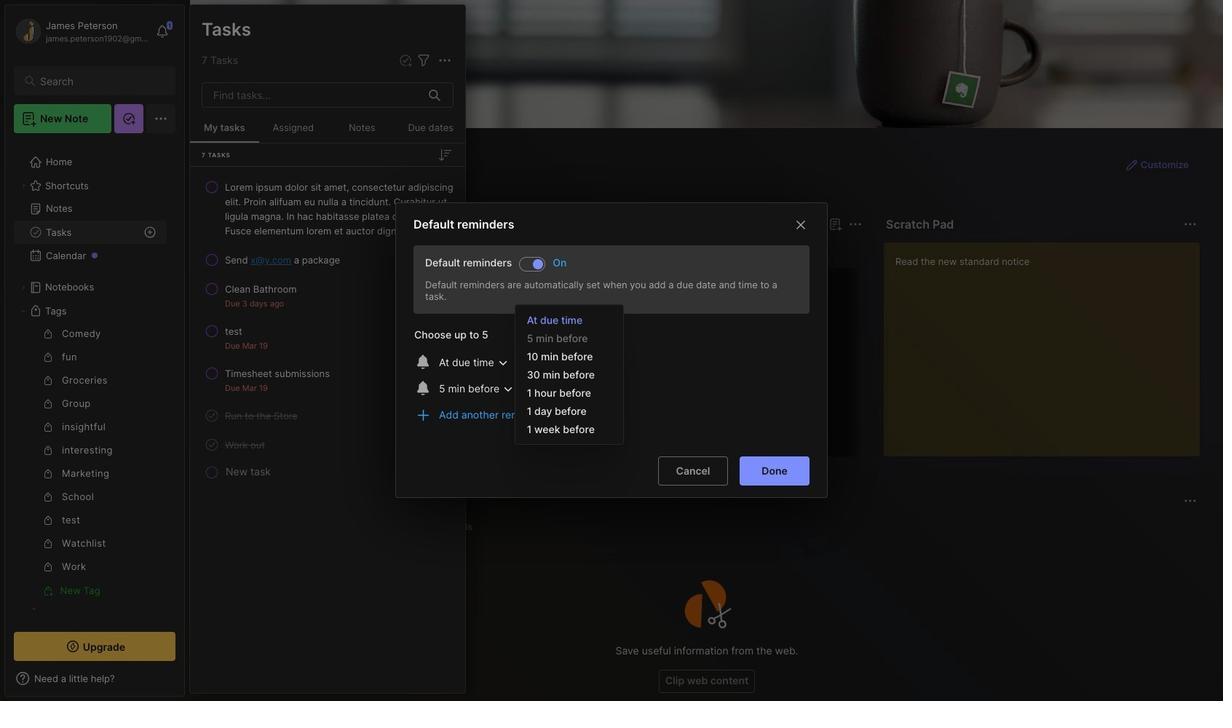 Task type: locate. For each thing, give the bounding box(es) containing it.
2 tab list from the top
[[216, 519, 1195, 536]]

row group
[[190, 173, 465, 483], [213, 268, 1224, 466]]

timesheet submissions 4 cell
[[225, 366, 330, 381]]

none search field inside main element
[[40, 72, 162, 90]]

1 vertical spatial task reminder time field
[[433, 378, 520, 401]]

expand tags image
[[19, 307, 28, 315]]

0 vertical spatial tab list
[[216, 242, 860, 259]]

close image
[[792, 216, 810, 234]]

tree
[[5, 142, 184, 658]]

Task reminder time field
[[433, 352, 515, 375], [433, 378, 520, 401]]

group
[[14, 323, 167, 602]]

0 vertical spatial task reminder time field
[[433, 352, 515, 375]]

Find tasks… text field
[[205, 83, 420, 107]]

1 task reminder time field from the top
[[433, 352, 515, 375]]

2 row from the top
[[196, 247, 460, 273]]

row
[[196, 174, 460, 244], [196, 247, 460, 273], [196, 276, 460, 315], [196, 318, 460, 358], [196, 360, 460, 400], [196, 403, 460, 429], [196, 432, 460, 458]]

main element
[[0, 0, 189, 701]]

test 3 cell
[[225, 324, 242, 339]]

tab list
[[216, 242, 860, 259], [216, 519, 1195, 536]]

work out 6 cell
[[225, 438, 265, 452]]

1 vertical spatial tab list
[[216, 519, 1195, 536]]

6 row from the top
[[196, 403, 460, 429]]

new task image
[[398, 53, 413, 68]]

run to the store 5 cell
[[225, 409, 298, 423]]

Search text field
[[40, 74, 162, 88]]

None search field
[[40, 72, 162, 90]]

4 row from the top
[[196, 318, 460, 358]]

tab
[[216, 242, 259, 259], [265, 242, 324, 259], [216, 519, 272, 536], [327, 519, 389, 536], [395, 519, 433, 536], [438, 519, 479, 536]]



Task type: describe. For each thing, give the bounding box(es) containing it.
5 row from the top
[[196, 360, 460, 400]]

group inside main element
[[14, 323, 167, 602]]

lorem ipsum dolor sit amet, consectetur adipiscing elit. proin alifuam eu nulla a tincidunt. curabitur ut ligula magna. in hac habitasse platea dictumst. fusce elementum lorem et auctor dignissim. proin eget mi id urna euismod consectetur. pellentesque porttitor ac urna quis fermentum: 0 cell
[[225, 180, 454, 238]]

Start writing… text field
[[896, 243, 1199, 445]]

1 tab list from the top
[[216, 242, 860, 259]]

tree inside main element
[[5, 142, 184, 658]]

clean bathroom 2 cell
[[225, 282, 297, 296]]

send x@y.com a package 1 cell
[[225, 253, 340, 267]]

3 row from the top
[[196, 276, 460, 315]]

thumbnail image
[[357, 369, 412, 425]]

defaultreminders image
[[533, 259, 544, 270]]

1 row from the top
[[196, 174, 460, 244]]

2 task reminder time field from the top
[[433, 378, 520, 401]]

dropdown list menu
[[515, 311, 623, 438]]

expand notebooks image
[[19, 283, 28, 292]]

7 row from the top
[[196, 432, 460, 458]]



Task type: vqa. For each thing, say whether or not it's contained in the screenshot.
menu item
no



